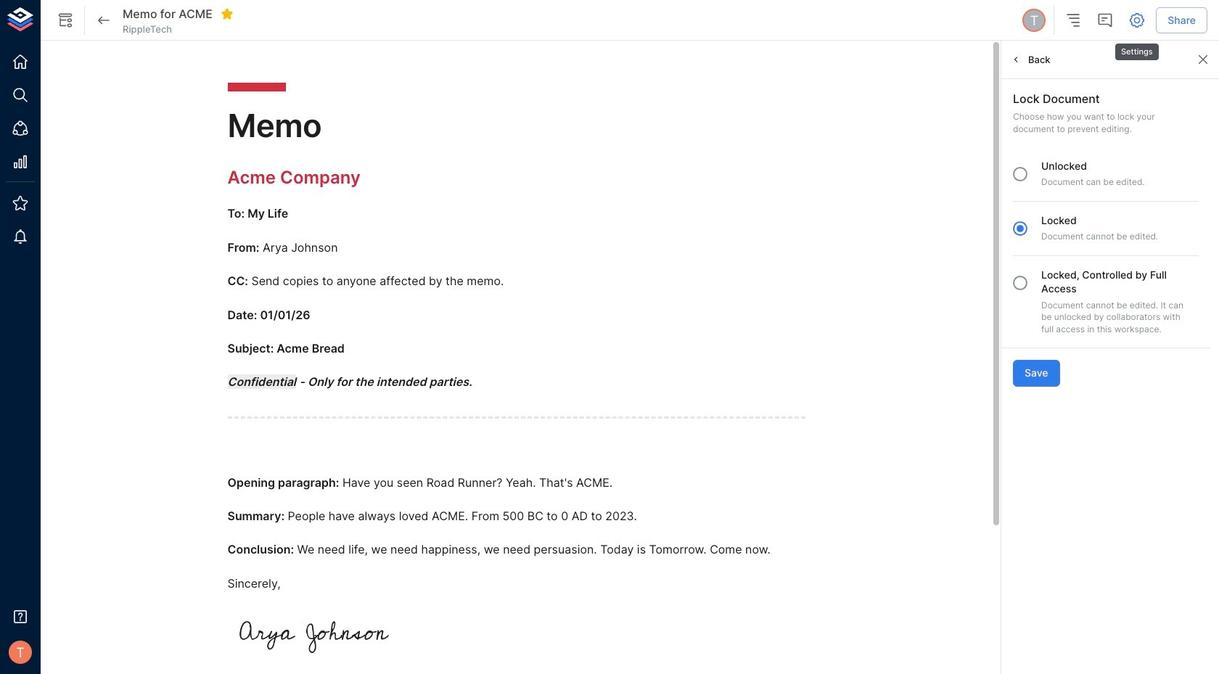 Task type: describe. For each thing, give the bounding box(es) containing it.
show wiki image
[[57, 12, 74, 29]]

comments image
[[1097, 12, 1114, 29]]

remove favorite image
[[220, 7, 234, 20]]



Task type: vqa. For each thing, say whether or not it's contained in the screenshot.
Favorite icon on the left of the page
no



Task type: locate. For each thing, give the bounding box(es) containing it.
settings image
[[1129, 12, 1146, 29]]

go back image
[[95, 12, 112, 29]]

tooltip
[[1114, 33, 1160, 62]]

table of contents image
[[1065, 12, 1082, 29]]

option group
[[1005, 159, 1199, 336]]



